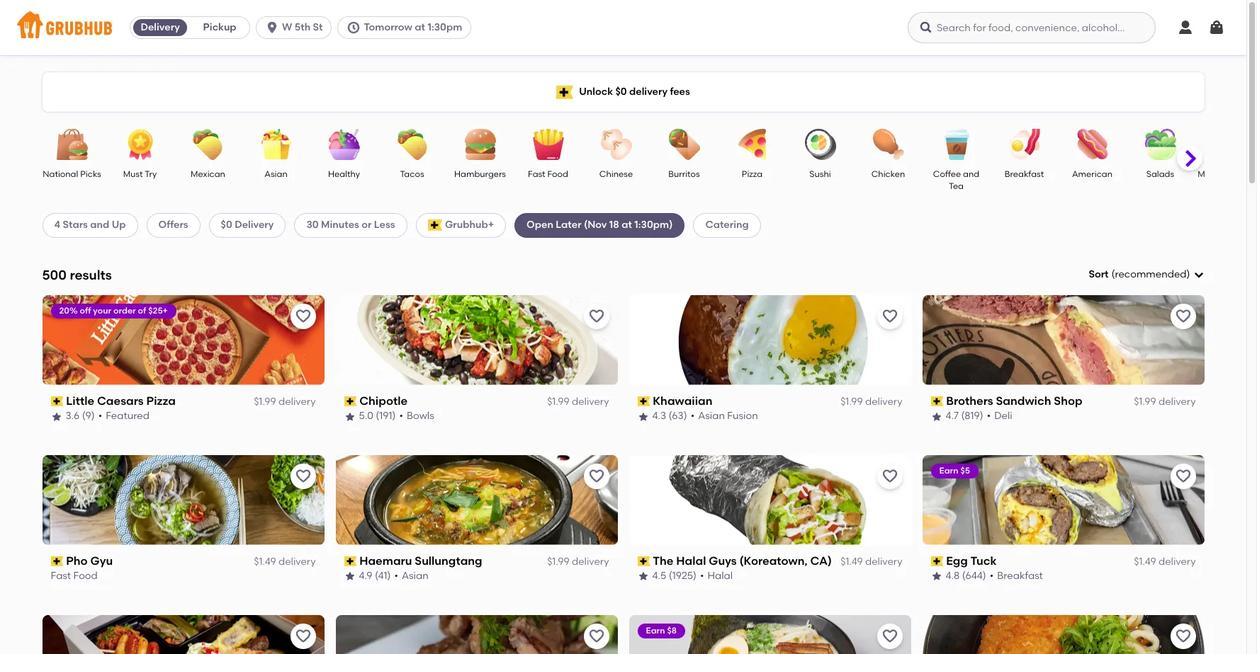 Task type: describe. For each thing, give the bounding box(es) containing it.
save this restaurant button for hanshik express logo
[[290, 624, 316, 649]]

haemaru
[[359, 555, 412, 568]]

1:30pm
[[428, 21, 462, 33]]

1 vertical spatial fast food
[[51, 571, 98, 583]]

$1.99 for little caesars pizza
[[254, 396, 276, 408]]

$25+
[[148, 306, 168, 316]]

subscription pass image for little caesars pizza
[[51, 397, 63, 407]]

4.5 (1925)
[[652, 571, 697, 583]]

coffee and tea image
[[931, 129, 981, 160]]

• breakfast
[[990, 571, 1043, 583]]

fees
[[670, 86, 690, 98]]

gyu
[[90, 555, 113, 568]]

4.8 (644)
[[946, 571, 986, 583]]

4.5
[[652, 571, 666, 583]]

• for brothers sandwich shop
[[987, 411, 991, 423]]

tomorrow at 1:30pm
[[364, 21, 462, 33]]

sandwich
[[996, 395, 1051, 408]]

must
[[123, 169, 143, 179]]

• bowls
[[399, 411, 434, 423]]

brothers
[[946, 395, 993, 408]]

tomorrow at 1:30pm button
[[338, 16, 477, 39]]

(koreatown,
[[740, 555, 808, 568]]

0 vertical spatial fast
[[528, 169, 545, 179]]

must try
[[123, 169, 157, 179]]

chicken
[[871, 169, 905, 179]]

your
[[93, 306, 111, 316]]

(819)
[[961, 411, 983, 423]]

save this restaurant button for chipotle logo on the left of the page
[[584, 304, 609, 329]]

(644)
[[962, 571, 986, 583]]

subscription pass image for haemaru sullungtang
[[344, 557, 357, 567]]

(nov
[[584, 219, 607, 231]]

minutes
[[321, 219, 359, 231]]

4.7 (819)
[[946, 411, 983, 423]]

delivery inside "button"
[[141, 21, 180, 33]]

delivery for little caesars pizza
[[278, 396, 316, 408]]

main navigation navigation
[[0, 0, 1246, 55]]

• for egg tuck
[[990, 571, 994, 583]]

4.7
[[946, 411, 959, 423]]

)
[[1187, 269, 1190, 281]]

save this restaurant image for pho gyu logo
[[294, 468, 311, 485]]

$1.49 for egg tuck
[[1134, 556, 1156, 568]]

svg image inside w 5th st button
[[265, 21, 279, 35]]

up
[[112, 219, 126, 231]]

• for haemaru sullungtang
[[394, 571, 398, 583]]

hanshik express logo image
[[42, 615, 324, 655]]

american image
[[1068, 129, 1117, 160]]

sushi image
[[795, 129, 845, 160]]

burritos image
[[659, 129, 709, 160]]

off
[[80, 306, 91, 316]]

chicken image
[[863, 129, 913, 160]]

4.3 (63)
[[652, 411, 687, 423]]

delivery for egg tuck
[[1159, 556, 1196, 568]]

$1.49 delivery for egg tuck
[[1134, 556, 1196, 568]]

(1925)
[[669, 571, 697, 583]]

save this restaurant button for brothers sandwich shop logo on the right
[[1170, 304, 1196, 329]]

$8
[[667, 626, 677, 636]]

save this restaurant button for haemaru sullungtang  logo
[[584, 464, 609, 489]]

$1.49 delivery for pho gyu
[[254, 556, 316, 568]]

1 vertical spatial food
[[73, 571, 98, 583]]

1 horizontal spatial food
[[547, 169, 568, 179]]

20% off your order of $25+
[[59, 306, 168, 316]]

chipotle logo image
[[336, 295, 618, 385]]

4.9
[[359, 571, 372, 583]]

breakfast image
[[1000, 129, 1049, 160]]

Search for food, convenience, alcohol... search field
[[908, 12, 1156, 43]]

open later (nov 18 at 1:30pm)
[[527, 219, 673, 231]]

haemaru sullungtang  logo image
[[336, 455, 618, 545]]

svg image inside tomorrow at 1:30pm button
[[347, 21, 361, 35]]

500
[[42, 267, 67, 283]]

american
[[1072, 169, 1113, 179]]

chipotle
[[359, 395, 408, 408]]

healthy
[[328, 169, 360, 179]]

later
[[556, 219, 581, 231]]

sort ( recommended )
[[1089, 269, 1190, 281]]

egg tuck logo image
[[922, 455, 1204, 545]]

0 vertical spatial asian
[[265, 169, 287, 179]]

pickup button
[[190, 16, 250, 39]]

30
[[306, 219, 319, 231]]

• for little caesars pizza
[[98, 411, 102, 423]]

save this restaurant button for "hae ha heng thai bistro logo"
[[584, 624, 609, 649]]

tacos image
[[387, 129, 437, 160]]

the halal guys (koreatown, ca) logo image
[[629, 455, 911, 545]]

subscription pass image for egg tuck
[[931, 557, 943, 567]]

4.9 (41)
[[359, 571, 391, 583]]

1 vertical spatial breakfast
[[997, 571, 1043, 583]]

katsu bar logo image
[[922, 615, 1204, 655]]

hae ha heng thai bistro logo image
[[336, 615, 618, 655]]

1 horizontal spatial $0
[[615, 86, 627, 98]]

salads image
[[1136, 129, 1185, 160]]

delivery button
[[130, 16, 190, 39]]

$1.99 delivery for little caesars pizza
[[254, 396, 316, 408]]

of
[[138, 306, 146, 316]]

earn for earn $8
[[646, 626, 665, 636]]

offers
[[158, 219, 188, 231]]

less
[[374, 219, 395, 231]]

star icon image for the halal guys (koreatown, ca)
[[637, 571, 649, 583]]

unlock $0 delivery fees
[[579, 86, 690, 98]]

khawaiian logo image
[[629, 295, 911, 385]]

4.3
[[652, 411, 666, 423]]

st
[[313, 21, 323, 33]]

1 horizontal spatial pizza
[[742, 169, 763, 179]]

$1.99 delivery for haemaru sullungtang
[[547, 556, 609, 568]]

5.0 (191)
[[359, 411, 396, 423]]

save this restaurant image for haemaru sullungtang
[[588, 468, 605, 485]]

save this restaurant image for chipotle logo on the left of the page
[[588, 308, 605, 325]]

2 vertical spatial save this restaurant image
[[881, 628, 898, 645]]

egg
[[946, 555, 968, 568]]

national picks image
[[47, 129, 97, 160]]

delivery for haemaru sullungtang
[[572, 556, 609, 568]]

sullungtang
[[415, 555, 482, 568]]

$1.99 for brothers sandwich shop
[[1134, 396, 1156, 408]]

mexican
[[191, 169, 225, 179]]

(191)
[[376, 411, 396, 423]]

the
[[653, 555, 674, 568]]

18
[[609, 219, 619, 231]]

deli
[[994, 411, 1012, 423]]

save this restaurant button for khawaiian logo
[[877, 304, 902, 329]]

0 vertical spatial breakfast
[[1005, 169, 1044, 179]]

• deli
[[987, 411, 1012, 423]]

(9)
[[82, 411, 95, 423]]

hamburgers
[[454, 169, 506, 179]]

sushi
[[809, 169, 831, 179]]

grubhub+
[[445, 219, 494, 231]]

1 vertical spatial fast
[[51, 571, 71, 583]]

grubhub plus flag logo image for unlock $0 delivery fees
[[556, 85, 573, 99]]

subscription pass image for chipotle
[[344, 397, 357, 407]]

5th
[[295, 21, 310, 33]]

save this restaurant image for khawaiian logo
[[881, 308, 898, 325]]

asian image
[[251, 129, 301, 160]]

subscription pass image for brothers sandwich shop
[[931, 397, 943, 407]]

shop
[[1054, 395, 1083, 408]]

chinese image
[[591, 129, 641, 160]]

$1.49 delivery for the halal guys (koreatown, ca)
[[841, 556, 902, 568]]

pizza image
[[727, 129, 777, 160]]

salads
[[1146, 169, 1174, 179]]

1:30pm)
[[634, 219, 673, 231]]

at inside button
[[415, 21, 425, 33]]



Task type: locate. For each thing, give the bounding box(es) containing it.
asian
[[265, 169, 287, 179], [698, 411, 725, 423], [402, 571, 429, 583]]

1 horizontal spatial delivery
[[235, 219, 274, 231]]

0 vertical spatial and
[[963, 169, 979, 179]]

tuck
[[970, 555, 997, 568]]

asian for khawaiian
[[698, 411, 725, 423]]

0 horizontal spatial grubhub plus flag logo image
[[428, 220, 442, 231]]

breakfast down the breakfast image
[[1005, 169, 1044, 179]]

subscription pass image left haemaru at the left bottom of the page
[[344, 557, 357, 567]]

1 horizontal spatial save this restaurant image
[[881, 628, 898, 645]]

earn left $5
[[939, 466, 958, 476]]

$0 delivery
[[221, 219, 274, 231]]

unlock
[[579, 86, 613, 98]]

• right (63)
[[691, 411, 695, 423]]

1 $1.49 from the left
[[254, 556, 276, 568]]

fusion
[[727, 411, 758, 423]]

$1.99 delivery
[[254, 396, 316, 408], [547, 396, 609, 408], [841, 396, 902, 408], [1134, 396, 1196, 408], [547, 556, 609, 568]]

$1.49 for pho gyu
[[254, 556, 276, 568]]

halal for the
[[676, 555, 706, 568]]

1 vertical spatial grubhub plus flag logo image
[[428, 220, 442, 231]]

$1.99 delivery for chipotle
[[547, 396, 609, 408]]

2 vertical spatial asian
[[402, 571, 429, 583]]

star icon image for khawaiian
[[637, 411, 649, 423]]

pho gyu
[[66, 555, 113, 568]]

at
[[415, 21, 425, 33], [622, 219, 632, 231]]

star icon image left 4.5
[[637, 571, 649, 583]]

star icon image left 3.6
[[51, 411, 62, 423]]

burritos
[[668, 169, 700, 179]]

pizza down pizza image
[[742, 169, 763, 179]]

0 horizontal spatial food
[[73, 571, 98, 583]]

at left 1:30pm
[[415, 21, 425, 33]]

asian for haemaru sullungtang
[[402, 571, 429, 583]]

save this restaurant image for katsu bar logo
[[1175, 628, 1192, 645]]

delivery for chipotle
[[572, 396, 609, 408]]

2 horizontal spatial $1.49 delivery
[[1134, 556, 1196, 568]]

0 vertical spatial halal
[[676, 555, 706, 568]]

1 vertical spatial earn
[[646, 626, 665, 636]]

catering
[[705, 219, 749, 231]]

0 horizontal spatial asian
[[265, 169, 287, 179]]

1 horizontal spatial grubhub plus flag logo image
[[556, 85, 573, 99]]

1 horizontal spatial at
[[622, 219, 632, 231]]

svg image inside field
[[1193, 269, 1204, 281]]

bowls
[[407, 411, 434, 423]]

500 results
[[42, 267, 112, 283]]

0 horizontal spatial pizza
[[146, 395, 176, 408]]

0 horizontal spatial subscription pass image
[[51, 557, 63, 567]]

subscription pass image left brothers
[[931, 397, 943, 407]]

0 horizontal spatial $0
[[221, 219, 232, 231]]

$1.99 delivery for brothers sandwich shop
[[1134, 396, 1196, 408]]

$1.99 for chipotle
[[547, 396, 569, 408]]

earn for earn $5
[[939, 466, 958, 476]]

subscription pass image left egg
[[931, 557, 943, 567]]

save this restaurant image for hanshik express logo
[[294, 628, 311, 645]]

save this restaurant button for pho gyu logo
[[290, 464, 316, 489]]

delivery left 30
[[235, 219, 274, 231]]

star icon image left 4.8
[[931, 571, 942, 583]]

fast down pho
[[51, 571, 71, 583]]

fast food down fast food image
[[528, 169, 568, 179]]

featured
[[106, 411, 149, 423]]

0 vertical spatial delivery
[[141, 21, 180, 33]]

subscription pass image for the halal guys (koreatown, ca)
[[637, 557, 650, 567]]

subscription pass image for pho gyu
[[51, 557, 63, 567]]

• halal
[[700, 571, 733, 583]]

None field
[[1089, 268, 1204, 282]]

• right (1925)
[[700, 571, 704, 583]]

0 horizontal spatial fast
[[51, 571, 71, 583]]

delivery for khawaiian
[[865, 396, 902, 408]]

little
[[66, 395, 94, 408]]

earn $8
[[646, 626, 677, 636]]

3 $1.49 from the left
[[1134, 556, 1156, 568]]

star icon image left 4.7 at the bottom right of page
[[931, 411, 942, 423]]

1 horizontal spatial halal
[[708, 571, 733, 583]]

grubhub plus flag logo image
[[556, 85, 573, 99], [428, 220, 442, 231]]

1 horizontal spatial fast food
[[528, 169, 568, 179]]

star icon image for brothers sandwich shop
[[931, 411, 942, 423]]

tomorrow
[[364, 21, 412, 33]]

hamburgers image
[[455, 129, 505, 160]]

1 vertical spatial and
[[90, 219, 109, 231]]

0 vertical spatial grubhub plus flag logo image
[[556, 85, 573, 99]]

0 horizontal spatial $1.49 delivery
[[254, 556, 316, 568]]

1 horizontal spatial $1.49
[[841, 556, 863, 568]]

delivery for the halal guys (koreatown, ca)
[[865, 556, 902, 568]]

$0 right 'offers'
[[221, 219, 232, 231]]

star icon image
[[51, 411, 62, 423], [344, 411, 355, 423], [637, 411, 649, 423], [931, 411, 942, 423], [344, 571, 355, 583], [637, 571, 649, 583], [931, 571, 942, 583]]

(63)
[[669, 411, 687, 423]]

0 vertical spatial food
[[547, 169, 568, 179]]

1 horizontal spatial subscription pass image
[[344, 557, 357, 567]]

breakfast right (644)
[[997, 571, 1043, 583]]

pickup
[[203, 21, 236, 33]]

0 vertical spatial pizza
[[742, 169, 763, 179]]

recommended
[[1115, 269, 1187, 281]]

grubhub plus flag logo image left unlock
[[556, 85, 573, 99]]

• for the halal guys (koreatown, ca)
[[700, 571, 704, 583]]

subscription pass image left the
[[637, 557, 650, 567]]

1 horizontal spatial $1.49 delivery
[[841, 556, 902, 568]]

delivery left pickup
[[141, 21, 180, 33]]

delivery for pho gyu
[[278, 556, 316, 568]]

order
[[113, 306, 136, 316]]

halal down the guys
[[708, 571, 733, 583]]

0 horizontal spatial save this restaurant image
[[588, 468, 605, 485]]

none field containing sort
[[1089, 268, 1204, 282]]

2 $1.49 delivery from the left
[[841, 556, 902, 568]]

earn
[[939, 466, 958, 476], [646, 626, 665, 636]]

2 horizontal spatial asian
[[698, 411, 725, 423]]

brothers sandwich shop
[[946, 395, 1083, 408]]

halal up (1925)
[[676, 555, 706, 568]]

guys
[[709, 555, 737, 568]]

star icon image left 4.9
[[344, 571, 355, 583]]

0 vertical spatial at
[[415, 21, 425, 33]]

$1.99
[[254, 396, 276, 408], [547, 396, 569, 408], [841, 396, 863, 408], [1134, 396, 1156, 408], [547, 556, 569, 568]]

• right (41)
[[394, 571, 398, 583]]

earn left $8
[[646, 626, 665, 636]]

national picks
[[43, 169, 101, 179]]

subscription pass image
[[51, 397, 63, 407], [344, 397, 357, 407], [637, 397, 650, 407], [931, 397, 943, 407], [637, 557, 650, 567]]

save this restaurant image
[[294, 308, 311, 325], [588, 308, 605, 325], [881, 308, 898, 325], [294, 468, 311, 485], [881, 468, 898, 485], [1175, 468, 1192, 485], [294, 628, 311, 645], [588, 628, 605, 645], [1175, 628, 1192, 645]]

$1.99 for haemaru sullungtang
[[547, 556, 569, 568]]

and up tea
[[963, 169, 979, 179]]

brothers sandwich shop logo image
[[922, 295, 1204, 385]]

food down pho gyu
[[73, 571, 98, 583]]

egg tuck
[[946, 555, 997, 568]]

healthy image
[[319, 129, 369, 160]]

$1.49 delivery
[[254, 556, 316, 568], [841, 556, 902, 568], [1134, 556, 1196, 568]]

coffee
[[933, 169, 961, 179]]

fast food image
[[523, 129, 573, 160]]

subscription pass image
[[51, 557, 63, 567], [344, 557, 357, 567], [931, 557, 943, 567]]

save this restaurant button
[[290, 304, 316, 329], [584, 304, 609, 329], [877, 304, 902, 329], [1170, 304, 1196, 329], [290, 464, 316, 489], [584, 464, 609, 489], [877, 464, 902, 489], [1170, 464, 1196, 489], [290, 624, 316, 649], [584, 624, 609, 649], [877, 624, 902, 649], [1170, 624, 1196, 649]]

0 vertical spatial $0
[[615, 86, 627, 98]]

or
[[362, 219, 372, 231]]

pho
[[66, 555, 88, 568]]

0 horizontal spatial and
[[90, 219, 109, 231]]

grubhub plus flag logo image left grubhub+
[[428, 220, 442, 231]]

and left up
[[90, 219, 109, 231]]

1 $1.49 delivery from the left
[[254, 556, 316, 568]]

$1.49 for the halal guys (koreatown, ca)
[[841, 556, 863, 568]]

1 horizontal spatial fast
[[528, 169, 545, 179]]

0 vertical spatial earn
[[939, 466, 958, 476]]

1 vertical spatial delivery
[[235, 219, 274, 231]]

2 horizontal spatial $1.49
[[1134, 556, 1156, 568]]

5.0
[[359, 411, 373, 423]]

subscription pass image left pho
[[51, 557, 63, 567]]

delivery
[[629, 86, 668, 98], [278, 396, 316, 408], [572, 396, 609, 408], [865, 396, 902, 408], [1159, 396, 1196, 408], [278, 556, 316, 568], [572, 556, 609, 568], [865, 556, 902, 568], [1159, 556, 1196, 568]]

• for khawaiian
[[691, 411, 695, 423]]

1 horizontal spatial asian
[[402, 571, 429, 583]]

svg image
[[1208, 19, 1225, 36], [265, 21, 279, 35], [919, 21, 933, 35], [1193, 269, 1204, 281]]

star icon image left 5.0
[[344, 411, 355, 423]]

and inside coffee and tea
[[963, 169, 979, 179]]

fast food down pho
[[51, 571, 98, 583]]

subscription pass image left little
[[51, 397, 63, 407]]

asian down asian image
[[265, 169, 287, 179]]

1 vertical spatial asian
[[698, 411, 725, 423]]

(41)
[[375, 571, 391, 583]]

save this restaurant image
[[1175, 308, 1192, 325], [588, 468, 605, 485], [881, 628, 898, 645]]

• right (191)
[[399, 411, 403, 423]]

1 horizontal spatial svg image
[[1177, 19, 1194, 36]]

tea
[[949, 182, 964, 192]]

pizza
[[742, 169, 763, 179], [146, 395, 176, 408]]

the halal guys (koreatown, ca)
[[653, 555, 832, 568]]

2 horizontal spatial save this restaurant image
[[1175, 308, 1192, 325]]

• asian
[[394, 571, 429, 583]]

earn $5
[[939, 466, 970, 476]]

1 vertical spatial $0
[[221, 219, 232, 231]]

• down tuck
[[990, 571, 994, 583]]

must try image
[[115, 129, 165, 160]]

$1.99 delivery for khawaiian
[[841, 396, 902, 408]]

1 vertical spatial pizza
[[146, 395, 176, 408]]

save this restaurant button for katsu bar logo
[[1170, 624, 1196, 649]]

breakfast
[[1005, 169, 1044, 179], [997, 571, 1043, 583]]

star icon image for chipotle
[[344, 411, 355, 423]]

blosom japanese restaurant (w 3rd st) logo image
[[629, 615, 911, 655]]

fast
[[528, 169, 545, 179], [51, 571, 71, 583]]

asian left fusion
[[698, 411, 725, 423]]

2 subscription pass image from the left
[[344, 557, 357, 567]]

2 horizontal spatial subscription pass image
[[931, 557, 943, 567]]

0 horizontal spatial fast food
[[51, 571, 98, 583]]

at right 18
[[622, 219, 632, 231]]

w 5th st button
[[256, 16, 338, 39]]

•
[[98, 411, 102, 423], [399, 411, 403, 423], [691, 411, 695, 423], [987, 411, 991, 423], [394, 571, 398, 583], [700, 571, 704, 583], [990, 571, 994, 583]]

0 vertical spatial fast food
[[528, 169, 568, 179]]

0 horizontal spatial at
[[415, 21, 425, 33]]

star icon image for little caesars pizza
[[51, 411, 62, 423]]

try
[[145, 169, 157, 179]]

subscription pass image for khawaiian
[[637, 397, 650, 407]]

fast down fast food image
[[528, 169, 545, 179]]

• featured
[[98, 411, 149, 423]]

asian down haemaru sullungtang
[[402, 571, 429, 583]]

0 horizontal spatial earn
[[646, 626, 665, 636]]

1 horizontal spatial earn
[[939, 466, 958, 476]]

save this restaurant image for "hae ha heng thai bistro logo"
[[588, 628, 605, 645]]

halal for •
[[708, 571, 733, 583]]

pho gyu logo image
[[42, 455, 324, 545]]

4.8
[[946, 571, 960, 583]]

2 $1.49 from the left
[[841, 556, 863, 568]]

1 vertical spatial halal
[[708, 571, 733, 583]]

3 $1.49 delivery from the left
[[1134, 556, 1196, 568]]

4
[[54, 219, 60, 231]]

• left deli
[[987, 411, 991, 423]]

0 horizontal spatial delivery
[[141, 21, 180, 33]]

svg image
[[1177, 19, 1194, 36], [347, 21, 361, 35]]

$0 right unlock
[[615, 86, 627, 98]]

grubhub plus flag logo image for grubhub+
[[428, 220, 442, 231]]

$5
[[960, 466, 970, 476]]

1 horizontal spatial and
[[963, 169, 979, 179]]

1 vertical spatial at
[[622, 219, 632, 231]]

and
[[963, 169, 979, 179], [90, 219, 109, 231]]

delivery for brothers sandwich shop
[[1159, 396, 1196, 408]]

3.6 (9)
[[66, 411, 95, 423]]

3 subscription pass image from the left
[[931, 557, 943, 567]]

subscription pass image left chipotle
[[344, 397, 357, 407]]

mexican image
[[183, 129, 233, 160]]

star icon image for haemaru sullungtang
[[344, 571, 355, 583]]

0 vertical spatial save this restaurant image
[[1175, 308, 1192, 325]]

w 5th st
[[282, 21, 323, 33]]

• for chipotle
[[399, 411, 403, 423]]

chinese
[[599, 169, 633, 179]]

save this restaurant button for "the halal guys (koreatown, ca) logo"
[[877, 464, 902, 489]]

pizza up featured on the left bottom of page
[[146, 395, 176, 408]]

results
[[70, 267, 112, 283]]

1 subscription pass image from the left
[[51, 557, 63, 567]]

caesars
[[97, 395, 144, 408]]

save this restaurant image for brothers sandwich shop
[[1175, 308, 1192, 325]]

1 vertical spatial save this restaurant image
[[588, 468, 605, 485]]

national
[[43, 169, 78, 179]]

food down fast food image
[[547, 169, 568, 179]]

coffee and tea
[[933, 169, 979, 192]]

star icon image left 4.3
[[637, 411, 649, 423]]

little caesars pizza logo image
[[42, 295, 324, 385]]

save this restaurant image for "the halal guys (koreatown, ca) logo"
[[881, 468, 898, 485]]

tacos
[[400, 169, 424, 179]]

0 horizontal spatial $1.49
[[254, 556, 276, 568]]

0 horizontal spatial svg image
[[347, 21, 361, 35]]

$1.99 for khawaiian
[[841, 396, 863, 408]]

subscription pass image left khawaiian
[[637, 397, 650, 407]]

• right (9)
[[98, 411, 102, 423]]

haemaru sullungtang
[[359, 555, 482, 568]]

star icon image for egg tuck
[[931, 571, 942, 583]]

0 horizontal spatial halal
[[676, 555, 706, 568]]



Task type: vqa. For each thing, say whether or not it's contained in the screenshot.


